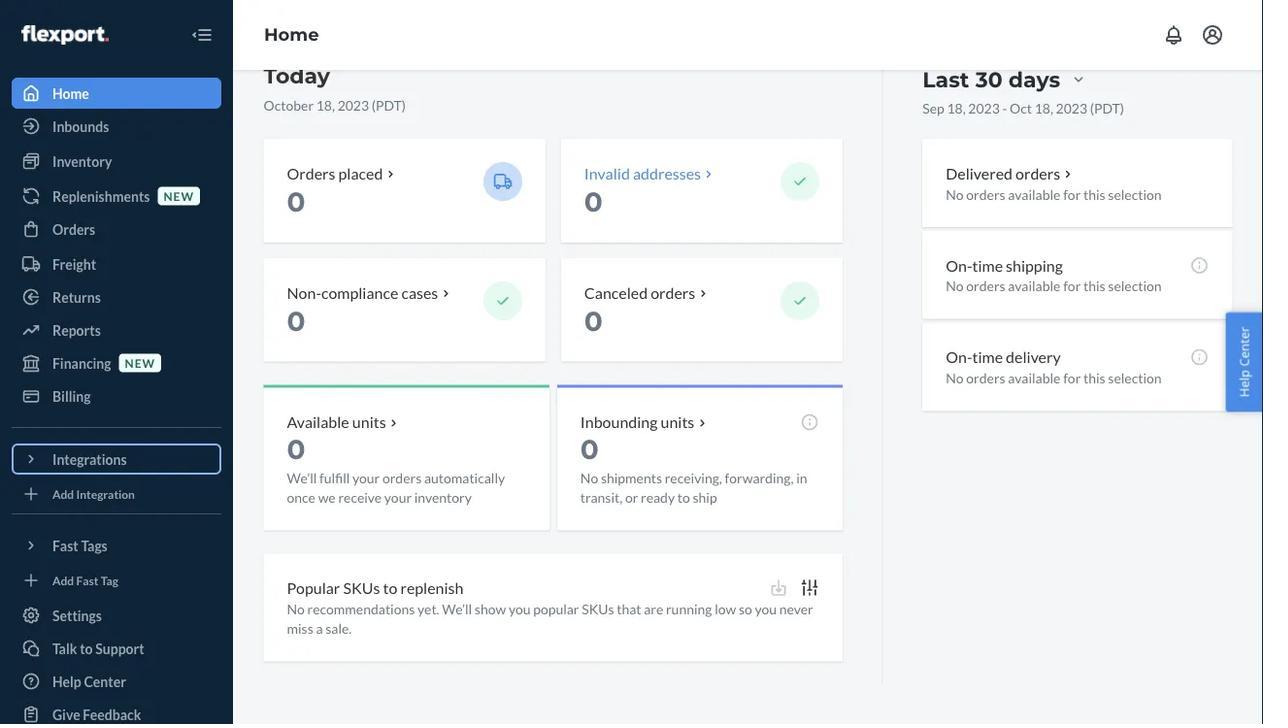 Task type: vqa. For each thing, say whether or not it's contained in the screenshot.
never
yes



Task type: describe. For each thing, give the bounding box(es) containing it.
on- for on-time shipping
[[946, 256, 973, 275]]

give
[[52, 707, 80, 723]]

show
[[475, 602, 506, 618]]

running
[[666, 602, 712, 618]]

in
[[797, 471, 808, 487]]

add fast tag link
[[12, 569, 221, 592]]

sale.
[[326, 621, 352, 638]]

orders link
[[12, 214, 221, 245]]

transit,
[[581, 490, 623, 507]]

inventory link
[[12, 146, 221, 177]]

sep 18, 2023 - oct 18, 2023 ( pdt )
[[923, 100, 1125, 117]]

new for replenishments
[[164, 189, 194, 203]]

inbounds link
[[12, 111, 221, 142]]

invalid addresses
[[585, 164, 701, 183]]

1 vertical spatial to
[[383, 579, 398, 598]]

for for on-time shipping
[[1064, 278, 1081, 295]]

1 vertical spatial help
[[52, 674, 81, 690]]

-
[[1003, 100, 1008, 117]]

on-time delivery
[[946, 348, 1061, 367]]

that
[[617, 602, 642, 618]]

add for add integration
[[52, 487, 74, 501]]

1 this from the top
[[1084, 186, 1106, 203]]

feedback
[[83, 707, 141, 723]]

new for financing
[[125, 356, 155, 370]]

popular
[[287, 579, 340, 598]]

2023 inside today october 18, 2023 ( pdt )
[[338, 97, 369, 114]]

addresses
[[633, 164, 701, 183]]

no for on-time delivery
[[946, 371, 964, 387]]

inbounds
[[52, 118, 109, 135]]

0 inside 0 we'll fulfill your orders automatically once we receive your inventory
[[287, 433, 305, 466]]

help inside button
[[1236, 370, 1253, 398]]

0 vertical spatial skus
[[343, 579, 380, 598]]

returns
[[52, 289, 101, 305]]

we
[[318, 490, 336, 507]]

ready
[[641, 490, 675, 507]]

1 you from the left
[[509, 602, 531, 618]]

settings link
[[12, 600, 221, 631]]

30
[[976, 67, 1003, 93]]

2 horizontal spatial 2023
[[1056, 100, 1088, 117]]

are
[[644, 602, 664, 618]]

fulfill
[[320, 471, 350, 487]]

fast tags button
[[12, 530, 221, 561]]

non-
[[287, 283, 321, 302]]

orders for orders placed
[[287, 164, 336, 183]]

integration
[[76, 487, 135, 501]]

today october 18, 2023 ( pdt )
[[264, 63, 406, 114]]

2 you from the left
[[755, 602, 777, 618]]

shipments
[[601, 471, 662, 487]]

miss
[[287, 621, 313, 638]]

reports link
[[12, 315, 221, 346]]

1 horizontal spatial 2023
[[969, 100, 1000, 117]]

invalid
[[585, 164, 630, 183]]

delivered orders button
[[946, 163, 1076, 185]]

ship
[[693, 490, 717, 507]]

help center inside help center link
[[52, 674, 126, 690]]

pdt inside today october 18, 2023 ( pdt )
[[376, 97, 402, 114]]

1 horizontal spatial home
[[264, 24, 319, 45]]

a
[[316, 621, 323, 638]]

give feedback button
[[12, 699, 221, 725]]

delivered orders
[[946, 164, 1061, 183]]

) inside today october 18, 2023 ( pdt )
[[402, 97, 406, 114]]

inbounding
[[581, 413, 658, 432]]

automatically
[[424, 471, 505, 487]]

help center link
[[12, 666, 221, 697]]

1 horizontal spatial (
[[1091, 100, 1095, 117]]

settings
[[52, 608, 102, 624]]

billing link
[[12, 381, 221, 412]]

compliance
[[321, 283, 399, 302]]

replenish
[[401, 579, 464, 598]]

shipping
[[1006, 256, 1063, 275]]

add fast tag
[[52, 573, 118, 588]]

no orders available for this selection for shipping
[[946, 278, 1162, 295]]

available for shipping
[[1008, 278, 1061, 295]]

flexport logo image
[[21, 25, 109, 45]]

1 no orders available for this selection from the top
[[946, 186, 1162, 203]]

we'll inside 0 we'll fulfill your orders automatically once we receive your inventory
[[287, 471, 317, 487]]

0 no shipments receiving, forwarding, in transit, or ready to ship
[[581, 433, 808, 507]]

delivered
[[946, 164, 1013, 183]]

skus inside no recommendations yet. we'll show you popular skus that are running low so you never miss a sale.
[[582, 602, 614, 618]]

last 30 days
[[923, 67, 1061, 93]]

no recommendations yet. we'll show you popular skus that are running low so you never miss a sale.
[[287, 602, 814, 638]]

add integration
[[52, 487, 135, 501]]

no down 'delivered'
[[946, 186, 964, 203]]

give feedback
[[52, 707, 141, 723]]

orders down on-time shipping
[[967, 278, 1006, 295]]

delivery
[[1006, 348, 1061, 367]]

integrations
[[52, 451, 127, 468]]

0 for invalid
[[585, 186, 603, 219]]

talk to support
[[52, 641, 144, 657]]

on- for on-time delivery
[[946, 348, 973, 367]]

tags
[[81, 538, 108, 554]]

units for available units
[[352, 413, 386, 432]]

selection for on-time delivery
[[1109, 371, 1162, 387]]

1 horizontal spatial )
[[1121, 100, 1125, 117]]

1 vertical spatial fast
[[76, 573, 99, 588]]

1 for from the top
[[1064, 186, 1081, 203]]

1 vertical spatial home link
[[12, 78, 221, 109]]

freight link
[[12, 249, 221, 280]]

october
[[264, 97, 314, 114]]

popular skus to replenish
[[287, 579, 464, 598]]



Task type: locate. For each thing, give the bounding box(es) containing it.
3 for from the top
[[1064, 371, 1081, 387]]

to right the talk
[[80, 641, 93, 657]]

1 vertical spatial skus
[[582, 602, 614, 618]]

help
[[1236, 370, 1253, 398], [52, 674, 81, 690]]

non-compliance cases
[[287, 283, 438, 302]]

add up settings
[[52, 573, 74, 588]]

0 vertical spatial center
[[1236, 327, 1253, 367]]

no down on-time delivery
[[946, 371, 964, 387]]

0 inside 0 no shipments receiving, forwarding, in transit, or ready to ship
[[581, 433, 599, 466]]

selection for on-time shipping
[[1109, 278, 1162, 295]]

2 this from the top
[[1084, 278, 1106, 295]]

2 vertical spatial no orders available for this selection
[[946, 371, 1162, 387]]

0 horizontal spatial 2023
[[338, 97, 369, 114]]

support
[[95, 641, 144, 657]]

1 vertical spatial your
[[384, 490, 412, 507]]

talk to support button
[[12, 633, 221, 664]]

0 vertical spatial home link
[[264, 24, 319, 45]]

fast left tags on the left bottom of page
[[52, 538, 78, 554]]

today
[[264, 63, 330, 89]]

pdt
[[376, 97, 402, 114], [1095, 100, 1121, 117]]

0 horizontal spatial you
[[509, 602, 531, 618]]

on- left delivery
[[946, 348, 973, 367]]

billing
[[52, 388, 91, 405]]

2 time from the top
[[973, 348, 1003, 367]]

0 vertical spatial fast
[[52, 538, 78, 554]]

so
[[739, 602, 753, 618]]

orders
[[1016, 164, 1061, 183], [967, 186, 1006, 203], [967, 278, 1006, 295], [651, 283, 696, 302], [967, 371, 1006, 387], [383, 471, 422, 487]]

2023 right october
[[338, 97, 369, 114]]

0 horizontal spatial your
[[353, 471, 380, 487]]

1 on- from the top
[[946, 256, 973, 275]]

2 vertical spatial this
[[1084, 371, 1106, 387]]

available down delivery
[[1008, 371, 1061, 387]]

2 horizontal spatial to
[[678, 490, 690, 507]]

1 horizontal spatial help
[[1236, 370, 1253, 398]]

0 horizontal spatial help center
[[52, 674, 126, 690]]

1 vertical spatial we'll
[[442, 602, 472, 618]]

add for add fast tag
[[52, 573, 74, 588]]

0
[[287, 186, 305, 219], [585, 186, 603, 219], [287, 305, 305, 338], [585, 305, 603, 338], [287, 433, 305, 466], [581, 433, 599, 466]]

no
[[946, 186, 964, 203], [946, 278, 964, 295], [946, 371, 964, 387], [581, 471, 599, 487], [287, 602, 305, 618]]

you
[[509, 602, 531, 618], [755, 602, 777, 618]]

pdt up placed
[[376, 97, 402, 114]]

3 this from the top
[[1084, 371, 1106, 387]]

0 vertical spatial home
[[264, 24, 319, 45]]

1 vertical spatial center
[[84, 674, 126, 690]]

1 horizontal spatial to
[[383, 579, 398, 598]]

0 down inbounding
[[581, 433, 599, 466]]

sep
[[923, 100, 945, 117]]

time left delivery
[[973, 348, 1003, 367]]

you right so
[[755, 602, 777, 618]]

new
[[164, 189, 194, 203], [125, 356, 155, 370]]

orders inside button
[[1016, 164, 1061, 183]]

no for on-time shipping
[[946, 278, 964, 295]]

oct
[[1010, 100, 1032, 117]]

no up transit,
[[581, 471, 599, 487]]

0 horizontal spatial (
[[372, 97, 376, 114]]

1 vertical spatial home
[[52, 85, 89, 101]]

receive
[[338, 490, 382, 507]]

fast
[[52, 538, 78, 554], [76, 573, 99, 588]]

1 vertical spatial for
[[1064, 278, 1081, 295]]

1 horizontal spatial new
[[164, 189, 194, 203]]

units right available
[[352, 413, 386, 432]]

available down shipping on the right of page
[[1008, 278, 1061, 295]]

yet.
[[418, 602, 440, 618]]

1 vertical spatial orders
[[52, 221, 95, 237]]

orders up freight
[[52, 221, 95, 237]]

orders for orders
[[52, 221, 95, 237]]

1 vertical spatial selection
[[1109, 278, 1162, 295]]

1 horizontal spatial pdt
[[1095, 100, 1121, 117]]

open notifications image
[[1163, 23, 1186, 47]]

0 vertical spatial time
[[973, 256, 1003, 275]]

orders inside 0 we'll fulfill your orders automatically once we receive your inventory
[[383, 471, 422, 487]]

( up placed
[[372, 97, 376, 114]]

0 vertical spatial for
[[1064, 186, 1081, 203]]

this for shipping
[[1084, 278, 1106, 295]]

cases
[[402, 283, 438, 302]]

integrations button
[[12, 444, 221, 475]]

days
[[1009, 67, 1061, 93]]

units up 0 no shipments receiving, forwarding, in transit, or ready to ship
[[661, 413, 695, 432]]

0 for non-
[[287, 305, 305, 338]]

0 down available
[[287, 433, 305, 466]]

you right the show
[[509, 602, 531, 618]]

home link up today in the top of the page
[[264, 24, 319, 45]]

available for delivery
[[1008, 371, 1061, 387]]

0 vertical spatial available
[[1008, 186, 1061, 203]]

units for inbounding units
[[661, 413, 695, 432]]

0 vertical spatial add
[[52, 487, 74, 501]]

0 horizontal spatial )
[[402, 97, 406, 114]]

3 available from the top
[[1008, 371, 1061, 387]]

orders right 'delivered'
[[1016, 164, 1061, 183]]

talk
[[52, 641, 77, 657]]

selection
[[1109, 186, 1162, 203], [1109, 278, 1162, 295], [1109, 371, 1162, 387]]

placed
[[339, 164, 383, 183]]

1 add from the top
[[52, 487, 74, 501]]

1 vertical spatial on-
[[946, 348, 973, 367]]

available
[[1008, 186, 1061, 203], [1008, 278, 1061, 295], [1008, 371, 1061, 387]]

2 on- from the top
[[946, 348, 973, 367]]

open account menu image
[[1201, 23, 1225, 47]]

available
[[287, 413, 349, 432]]

to
[[678, 490, 690, 507], [383, 579, 398, 598], [80, 641, 93, 657]]

0 horizontal spatial center
[[84, 674, 126, 690]]

tag
[[101, 573, 118, 588]]

2 for from the top
[[1064, 278, 1081, 295]]

add left integration
[[52, 487, 74, 501]]

0 for canceled
[[585, 305, 603, 338]]

0 horizontal spatial pdt
[[376, 97, 402, 114]]

1 vertical spatial add
[[52, 573, 74, 588]]

1 horizontal spatial orders
[[287, 164, 336, 183]]

orders up inventory
[[383, 471, 422, 487]]

once
[[287, 490, 316, 507]]

0 vertical spatial help
[[1236, 370, 1253, 398]]

new down reports link
[[125, 356, 155, 370]]

no down on-time shipping
[[946, 278, 964, 295]]

your right receive
[[384, 490, 412, 507]]

center inside button
[[1236, 327, 1253, 367]]

recommendations
[[307, 602, 415, 618]]

1 horizontal spatial center
[[1236, 327, 1253, 367]]

or
[[625, 490, 638, 507]]

never
[[780, 602, 814, 618]]

1 vertical spatial no orders available for this selection
[[946, 278, 1162, 295]]

2 vertical spatial to
[[80, 641, 93, 657]]

no inside 0 no shipments receiving, forwarding, in transit, or ready to ship
[[581, 471, 599, 487]]

canceled
[[585, 283, 648, 302]]

for
[[1064, 186, 1081, 203], [1064, 278, 1081, 295], [1064, 371, 1081, 387]]

( inside today october 18, 2023 ( pdt )
[[372, 97, 376, 114]]

skus left that at the bottom
[[582, 602, 614, 618]]

0 vertical spatial orders
[[287, 164, 336, 183]]

1 horizontal spatial 18,
[[947, 100, 966, 117]]

no orders available for this selection
[[946, 186, 1162, 203], [946, 278, 1162, 295], [946, 371, 1162, 387]]

fast inside "dropdown button"
[[52, 538, 78, 554]]

0 vertical spatial help center
[[1236, 327, 1253, 398]]

1 vertical spatial available
[[1008, 278, 1061, 295]]

18, right sep
[[947, 100, 966, 117]]

0 down invalid
[[585, 186, 603, 219]]

orders down 'delivered'
[[967, 186, 1006, 203]]

financing
[[52, 355, 111, 372]]

your up receive
[[353, 471, 380, 487]]

0 vertical spatial selection
[[1109, 186, 1162, 203]]

home link up inbounds link
[[12, 78, 221, 109]]

time for delivery
[[973, 348, 1003, 367]]

this for delivery
[[1084, 371, 1106, 387]]

we'll right the yet. on the left bottom of page
[[442, 602, 472, 618]]

1 horizontal spatial units
[[661, 413, 695, 432]]

0 horizontal spatial new
[[125, 356, 155, 370]]

canceled orders
[[585, 283, 696, 302]]

1 vertical spatial new
[[125, 356, 155, 370]]

orders
[[287, 164, 336, 183], [52, 221, 95, 237]]

we'll up once
[[287, 471, 317, 487]]

(
[[372, 97, 376, 114], [1091, 100, 1095, 117]]

0 vertical spatial your
[[353, 471, 380, 487]]

time for shipping
[[973, 256, 1003, 275]]

1 horizontal spatial help center
[[1236, 327, 1253, 398]]

orders right canceled
[[651, 283, 696, 302]]

popular
[[533, 602, 579, 618]]

no orders available for this selection down delivery
[[946, 371, 1162, 387]]

orders placed
[[287, 164, 383, 183]]

low
[[715, 602, 736, 618]]

2023 down days
[[1056, 100, 1088, 117]]

receiving,
[[665, 471, 722, 487]]

replenishments
[[52, 188, 150, 204]]

freight
[[52, 256, 96, 272]]

no orders available for this selection down delivered orders button
[[946, 186, 1162, 203]]

1 horizontal spatial home link
[[264, 24, 319, 45]]

reports
[[52, 322, 101, 338]]

on- left shipping on the right of page
[[946, 256, 973, 275]]

for for on-time delivery
[[1064, 371, 1081, 387]]

home up inbounds
[[52, 85, 89, 101]]

inventory
[[414, 490, 472, 507]]

3 no orders available for this selection from the top
[[946, 371, 1162, 387]]

1 selection from the top
[[1109, 186, 1162, 203]]

last
[[923, 67, 970, 93]]

to inside button
[[80, 641, 93, 657]]

3 selection from the top
[[1109, 371, 1162, 387]]

new up orders link at the top
[[164, 189, 194, 203]]

0 vertical spatial on-
[[946, 256, 973, 275]]

1 available from the top
[[1008, 186, 1061, 203]]

2023 left -
[[969, 100, 1000, 117]]

1 horizontal spatial you
[[755, 602, 777, 618]]

pdt right oct
[[1095, 100, 1121, 117]]

0 down the non-
[[287, 305, 305, 338]]

2 units from the left
[[661, 413, 695, 432]]

0 vertical spatial no orders available for this selection
[[946, 186, 1162, 203]]

orders left placed
[[287, 164, 336, 183]]

to up recommendations
[[383, 579, 398, 598]]

orders down on-time delivery
[[967, 371, 1006, 387]]

add
[[52, 487, 74, 501], [52, 573, 74, 588]]

home link
[[264, 24, 319, 45], [12, 78, 221, 109]]

2 vertical spatial selection
[[1109, 371, 1162, 387]]

1 horizontal spatial skus
[[582, 602, 614, 618]]

1 vertical spatial help center
[[52, 674, 126, 690]]

0 we'll fulfill your orders automatically once we receive your inventory
[[287, 433, 505, 507]]

1 horizontal spatial we'll
[[442, 602, 472, 618]]

we'll inside no recommendations yet. we'll show you popular skus that are running low so you never miss a sale.
[[442, 602, 472, 618]]

18, inside today october 18, 2023 ( pdt )
[[316, 97, 335, 114]]

skus up recommendations
[[343, 579, 380, 598]]

units
[[352, 413, 386, 432], [661, 413, 695, 432]]

available down delivered orders button
[[1008, 186, 1061, 203]]

0 vertical spatial we'll
[[287, 471, 317, 487]]

no inside no recommendations yet. we'll show you popular skus that are running low so you never miss a sale.
[[287, 602, 305, 618]]

center
[[1236, 327, 1253, 367], [84, 674, 126, 690]]

0 horizontal spatial to
[[80, 641, 93, 657]]

0 horizontal spatial skus
[[343, 579, 380, 598]]

0 down orders placed
[[287, 186, 305, 219]]

2 vertical spatial for
[[1064, 371, 1081, 387]]

on-
[[946, 256, 973, 275], [946, 348, 973, 367]]

18, right oct
[[1035, 100, 1054, 117]]

2 add from the top
[[52, 573, 74, 588]]

0 vertical spatial new
[[164, 189, 194, 203]]

( right oct
[[1091, 100, 1095, 117]]

2 available from the top
[[1008, 278, 1061, 295]]

18, right october
[[316, 97, 335, 114]]

home up today in the top of the page
[[264, 24, 319, 45]]

1 vertical spatial this
[[1084, 278, 1106, 295]]

2 selection from the top
[[1109, 278, 1162, 295]]

0 horizontal spatial 18,
[[316, 97, 335, 114]]

add integration link
[[12, 483, 221, 506]]

returns link
[[12, 282, 221, 313]]

inbounding units
[[581, 413, 695, 432]]

available units
[[287, 413, 386, 432]]

1 time from the top
[[973, 256, 1003, 275]]

0 vertical spatial to
[[678, 490, 690, 507]]

help center button
[[1226, 312, 1264, 412]]

this
[[1084, 186, 1106, 203], [1084, 278, 1106, 295], [1084, 371, 1106, 387]]

1 horizontal spatial your
[[384, 490, 412, 507]]

to left ship
[[678, 490, 690, 507]]

on-time shipping
[[946, 256, 1063, 275]]

no orders available for this selection down shipping on the right of page
[[946, 278, 1162, 295]]

forwarding,
[[725, 471, 794, 487]]

0 horizontal spatial units
[[352, 413, 386, 432]]

0 horizontal spatial home
[[52, 85, 89, 101]]

0 horizontal spatial we'll
[[287, 471, 317, 487]]

0 down canceled
[[585, 305, 603, 338]]

help center inside help center button
[[1236, 327, 1253, 398]]

to inside 0 no shipments receiving, forwarding, in transit, or ready to ship
[[678, 490, 690, 507]]

time left shipping on the right of page
[[973, 256, 1003, 275]]

no orders available for this selection for delivery
[[946, 371, 1162, 387]]

no up miss
[[287, 602, 305, 618]]

0 vertical spatial this
[[1084, 186, 1106, 203]]

2 horizontal spatial 18,
[[1035, 100, 1054, 117]]

1 units from the left
[[352, 413, 386, 432]]

close navigation image
[[190, 23, 214, 47]]

2 vertical spatial available
[[1008, 371, 1061, 387]]

0 horizontal spatial home link
[[12, 78, 221, 109]]

no for popular skus to replenish
[[287, 602, 305, 618]]

fast left tag
[[76, 573, 99, 588]]

0 horizontal spatial help
[[52, 674, 81, 690]]

0 horizontal spatial orders
[[52, 221, 95, 237]]

1 vertical spatial time
[[973, 348, 1003, 367]]

0 for orders
[[287, 186, 305, 219]]

2 no orders available for this selection from the top
[[946, 278, 1162, 295]]

time
[[973, 256, 1003, 275], [973, 348, 1003, 367]]



